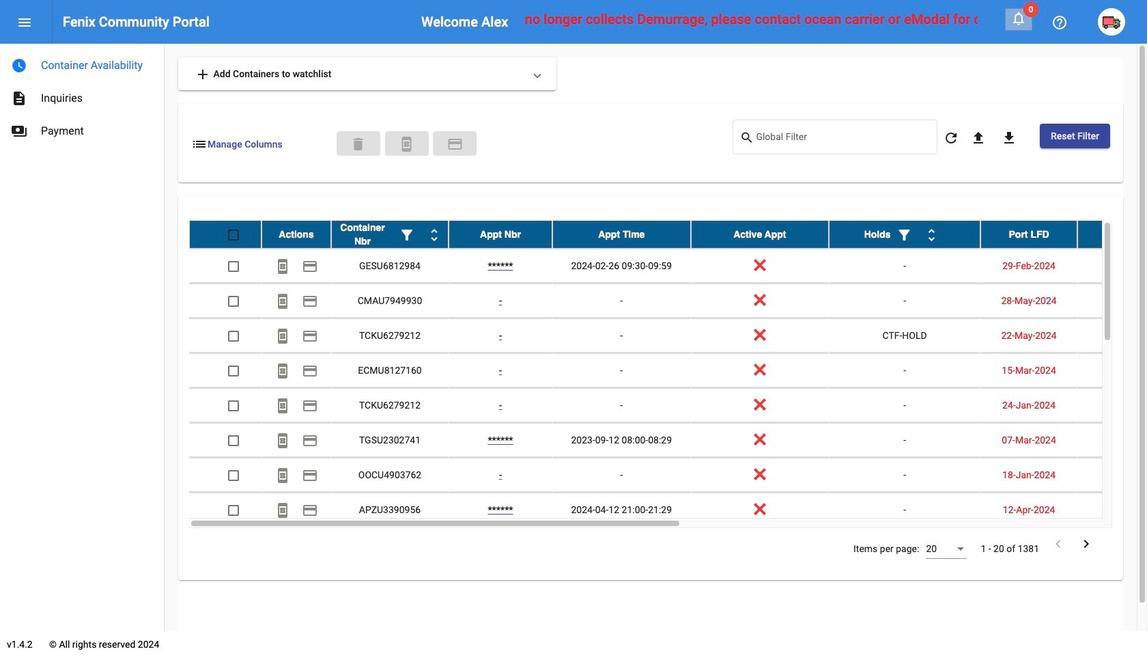 Task type: vqa. For each thing, say whether or not it's contained in the screenshot.
eighth cell from the bottom of the page
yes



Task type: locate. For each thing, give the bounding box(es) containing it.
1 row from the top
[[189, 221, 1148, 249]]

3 cell from the top
[[1078, 318, 1148, 353]]

5 row from the top
[[189, 353, 1148, 388]]

7 row from the top
[[189, 423, 1148, 458]]

delete image
[[350, 136, 367, 152]]

4 cell from the top
[[1078, 353, 1148, 387]]

row
[[189, 221, 1148, 249], [189, 249, 1148, 284], [189, 284, 1148, 318], [189, 318, 1148, 353], [189, 353, 1148, 388], [189, 388, 1148, 423], [189, 423, 1148, 458], [189, 458, 1148, 493], [189, 493, 1148, 528]]

7 cell from the top
[[1078, 458, 1148, 492]]

cell for eighth row from the top of the page
[[1078, 458, 1148, 492]]

cell for 9th row from the top
[[1078, 493, 1148, 527]]

cell for second row
[[1078, 249, 1148, 283]]

8 cell from the top
[[1078, 493, 1148, 527]]

2 cell from the top
[[1078, 284, 1148, 318]]

no color image
[[16, 15, 33, 31], [1052, 15, 1069, 31], [195, 66, 211, 83], [11, 90, 27, 107], [11, 123, 27, 139], [944, 130, 960, 146], [971, 130, 987, 146], [1002, 130, 1018, 146], [191, 136, 208, 152], [924, 227, 941, 243], [275, 259, 291, 275], [275, 433, 291, 449], [275, 502, 291, 519], [1079, 536, 1095, 552]]

5 cell from the top
[[1078, 388, 1148, 422]]

1 cell from the top
[[1078, 249, 1148, 283]]

column header
[[262, 221, 331, 248], [331, 221, 449, 248], [449, 221, 553, 248], [553, 221, 691, 248], [691, 221, 830, 248], [830, 221, 981, 248], [981, 221, 1078, 248], [1078, 221, 1148, 248]]

6 cell from the top
[[1078, 423, 1148, 457]]

no color image
[[1011, 10, 1028, 27], [11, 57, 27, 74], [740, 129, 757, 146], [399, 136, 415, 152], [447, 136, 464, 152], [399, 227, 415, 243], [426, 227, 443, 243], [897, 227, 913, 243], [302, 259, 318, 275], [275, 293, 291, 310], [302, 293, 318, 310], [275, 328, 291, 345], [302, 328, 318, 345], [275, 363, 291, 379], [302, 363, 318, 379], [275, 398, 291, 414], [302, 398, 318, 414], [302, 433, 318, 449], [275, 468, 291, 484], [302, 468, 318, 484], [302, 502, 318, 519], [1051, 536, 1067, 552]]

cell for seventh row
[[1078, 423, 1148, 457]]

grid
[[189, 221, 1148, 528]]

cell for fifth row
[[1078, 353, 1148, 387]]

cell
[[1078, 249, 1148, 283], [1078, 284, 1148, 318], [1078, 318, 1148, 353], [1078, 353, 1148, 387], [1078, 388, 1148, 422], [1078, 423, 1148, 457], [1078, 458, 1148, 492], [1078, 493, 1148, 527]]

cell for fourth row from the bottom
[[1078, 388, 1148, 422]]

navigation
[[0, 44, 164, 148]]

cell for seventh row from the bottom
[[1078, 284, 1148, 318]]



Task type: describe. For each thing, give the bounding box(es) containing it.
3 column header from the left
[[449, 221, 553, 248]]

7 column header from the left
[[981, 221, 1078, 248]]

8 row from the top
[[189, 458, 1148, 493]]

2 row from the top
[[189, 249, 1148, 284]]

3 row from the top
[[189, 284, 1148, 318]]

5 column header from the left
[[691, 221, 830, 248]]

Global Watchlist Filter field
[[757, 134, 931, 145]]

4 row from the top
[[189, 318, 1148, 353]]

cell for 4th row
[[1078, 318, 1148, 353]]

8 column header from the left
[[1078, 221, 1148, 248]]

1 column header from the left
[[262, 221, 331, 248]]

9 row from the top
[[189, 493, 1148, 528]]

6 column header from the left
[[830, 221, 981, 248]]

no color image inside column header
[[924, 227, 941, 243]]

4 column header from the left
[[553, 221, 691, 248]]

6 row from the top
[[189, 388, 1148, 423]]

2 column header from the left
[[331, 221, 449, 248]]



